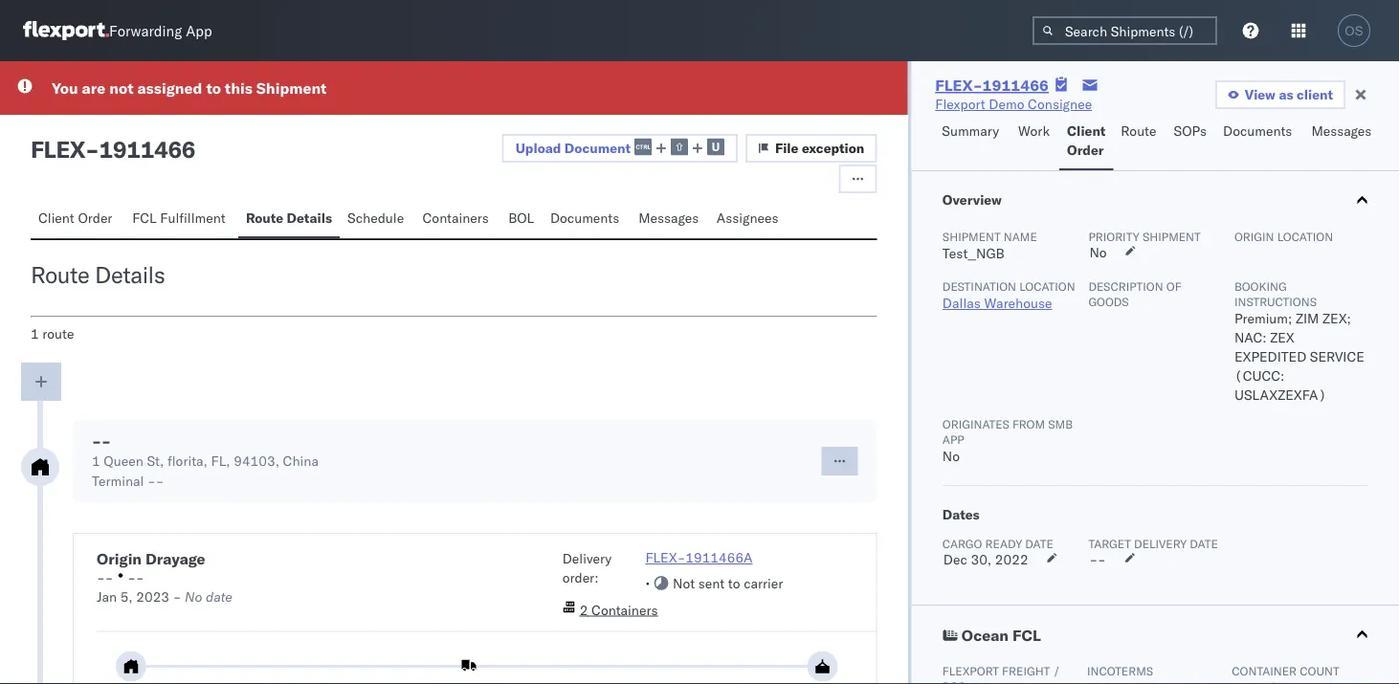 Task type: vqa. For each thing, say whether or not it's contained in the screenshot.
4, related to first SCHEDULE PICKUP FROM LOS ANGELES, CA link from the top of the page
no



Task type: locate. For each thing, give the bounding box(es) containing it.
0 horizontal spatial documents button
[[543, 201, 631, 238]]

origin up booking
[[1234, 229, 1274, 244]]

flexport. image
[[23, 21, 109, 40]]

0 vertical spatial origin
[[1234, 229, 1274, 244]]

no inside originates from smb app no
[[942, 448, 960, 465]]

work
[[1019, 123, 1050, 139]]

bco
[[942, 679, 966, 684]]

0 vertical spatial details
[[287, 210, 332, 226]]

goods
[[1088, 294, 1129, 309]]

originates from smb app no
[[942, 417, 1073, 465]]

1 horizontal spatial route
[[246, 210, 283, 226]]

document
[[565, 139, 631, 156]]

florita,
[[167, 453, 208, 470]]

1 vertical spatial details
[[95, 260, 165, 289]]

0 vertical spatial location
[[1277, 229, 1333, 244]]

fcl left the fulfillment
[[132, 210, 157, 226]]

0 vertical spatial route details
[[246, 210, 332, 226]]

1 horizontal spatial no
[[942, 448, 960, 465]]

-- down "target"
[[1089, 551, 1106, 568]]

client order down flex
[[38, 210, 112, 226]]

smb
[[1048, 417, 1073, 431]]

route left sops
[[1121, 123, 1157, 139]]

0 vertical spatial documents
[[1223, 123, 1293, 139]]

1 vertical spatial route details
[[31, 260, 165, 289]]

1 horizontal spatial flex-
[[936, 76, 983, 95]]

0 vertical spatial messages button
[[1304, 114, 1382, 170]]

documents down view
[[1223, 123, 1293, 139]]

0 vertical spatial client
[[1067, 123, 1106, 139]]

flex- up •
[[646, 549, 686, 566]]

no for originates from smb app no
[[942, 448, 960, 465]]

0 horizontal spatial client order
[[38, 210, 112, 226]]

1 vertical spatial containers
[[592, 602, 658, 618]]

no down priority
[[1089, 244, 1107, 261]]

0 horizontal spatial route
[[31, 260, 89, 289]]

documents button
[[1216, 114, 1304, 170], [543, 201, 631, 238]]

view as client button
[[1215, 80, 1346, 109]]

zex
[[1270, 329, 1294, 346]]

0 vertical spatial 1911466
[[983, 76, 1049, 95]]

1 vertical spatial app
[[942, 432, 964, 447]]

1 horizontal spatial documents button
[[1216, 114, 1304, 170]]

0 horizontal spatial order
[[78, 210, 112, 226]]

1 vertical spatial flex-
[[646, 549, 686, 566]]

jan
[[97, 589, 117, 605]]

file
[[775, 140, 799, 157]]

messages down client
[[1312, 123, 1372, 139]]

app right forwarding
[[186, 22, 212, 40]]

1 horizontal spatial origin
[[1234, 229, 1274, 244]]

flexport inside flexport freight / bco
[[942, 664, 999, 678]]

1 vertical spatial order
[[78, 210, 112, 226]]

2 containers
[[580, 602, 658, 618]]

0 horizontal spatial shipment
[[256, 78, 327, 98]]

0 vertical spatial containers
[[423, 210, 489, 226]]

app down the originates
[[942, 432, 964, 447]]

messages button left assignees
[[631, 201, 709, 238]]

1 horizontal spatial order
[[1067, 142, 1104, 158]]

Search Shipments (/) text field
[[1033, 16, 1218, 45]]

1 horizontal spatial client order
[[1067, 123, 1106, 158]]

0 vertical spatial fcl
[[132, 210, 157, 226]]

messages left assignees
[[639, 210, 699, 226]]

assignees button
[[709, 201, 790, 238]]

fl,
[[211, 453, 230, 470]]

documents button right bol
[[543, 201, 631, 238]]

client order for client order button to the right
[[1067, 123, 1106, 158]]

dates
[[942, 506, 979, 523]]

no right 2023
[[185, 589, 202, 605]]

client order button down flex
[[31, 201, 125, 238]]

freight
[[1002, 664, 1050, 678]]

flexport for flexport demo consignee
[[936, 96, 986, 112]]

priority
[[1088, 229, 1139, 244]]

1911466a
[[686, 549, 753, 566]]

flex-1911466 link
[[936, 76, 1049, 95]]

1 horizontal spatial --
[[128, 570, 144, 586]]

date right delivery
[[1190, 537, 1218, 551]]

1 vertical spatial client order button
[[31, 201, 125, 238]]

service
[[1310, 348, 1364, 365]]

2 horizontal spatial route
[[1121, 123, 1157, 139]]

cargo
[[942, 537, 982, 551]]

ocean fcl
[[961, 626, 1041, 645]]

fcl inside button
[[1012, 626, 1041, 645]]

flex - 1911466
[[31, 135, 196, 164]]

2 vertical spatial route
[[31, 260, 89, 289]]

date up '2022'
[[1025, 537, 1053, 551]]

client down flex
[[38, 210, 74, 226]]

this
[[225, 78, 253, 98]]

1 vertical spatial messages
[[639, 210, 699, 226]]

route inside button
[[246, 210, 283, 226]]

location for destination location dallas warehouse
[[1019, 279, 1075, 293]]

client down consignee
[[1067, 123, 1106, 139]]

0 horizontal spatial 1911466
[[99, 135, 196, 164]]

1 vertical spatial origin
[[97, 549, 142, 569]]

flexport demo consignee
[[936, 96, 1092, 112]]

schedule button
[[340, 201, 415, 238]]

0 vertical spatial order
[[1067, 142, 1104, 158]]

1 horizontal spatial 1
[[92, 453, 100, 470]]

origin
[[1234, 229, 1274, 244], [97, 549, 142, 569]]

client order button down consignee
[[1060, 114, 1114, 170]]

0 horizontal spatial app
[[186, 22, 212, 40]]

0 vertical spatial flexport
[[936, 96, 986, 112]]

order down flex - 1911466
[[78, 210, 112, 226]]

assignees
[[717, 210, 779, 226]]

summary
[[942, 123, 999, 139]]

summary button
[[935, 114, 1011, 170]]

date for dec 30, 2022
[[1025, 537, 1053, 551]]

bol
[[508, 210, 534, 226]]

0 horizontal spatial origin
[[97, 549, 142, 569]]

1 vertical spatial fcl
[[1012, 626, 1041, 645]]

location up warehouse
[[1019, 279, 1075, 293]]

file exception button
[[746, 134, 877, 163], [746, 134, 877, 163]]

flexport for flexport freight / bco
[[942, 664, 999, 678]]

details left schedule
[[287, 210, 332, 226]]

documents button down view
[[1216, 114, 1304, 170]]

1911466 up flexport demo consignee
[[983, 76, 1049, 95]]

no down the originates
[[942, 448, 960, 465]]

0 vertical spatial messages
[[1312, 123, 1372, 139]]

client order down consignee
[[1067, 123, 1106, 158]]

client for client order button to the left
[[38, 210, 74, 226]]

flex- up summary
[[936, 76, 983, 95]]

order:
[[563, 570, 599, 586]]

documents right bol button
[[550, 210, 620, 226]]

0 vertical spatial to
[[206, 78, 221, 98]]

delivery
[[563, 550, 612, 567]]

details
[[287, 210, 332, 226], [95, 260, 165, 289]]

0 horizontal spatial to
[[206, 78, 221, 98]]

origin up the 5,
[[97, 549, 142, 569]]

1 horizontal spatial location
[[1277, 229, 1333, 244]]

date right 2023
[[206, 589, 232, 605]]

to left this
[[206, 78, 221, 98]]

-- up jan
[[97, 570, 113, 586]]

-- 1 queen st, florita, fl, 94103, china terminal --
[[92, 432, 319, 490]]

0 horizontal spatial flex-
[[646, 549, 686, 566]]

from
[[1012, 417, 1045, 431]]

0 vertical spatial route
[[1121, 123, 1157, 139]]

flexport demo consignee link
[[936, 95, 1092, 114]]

1 horizontal spatial shipment
[[942, 229, 1000, 244]]

order
[[1067, 142, 1104, 158], [78, 210, 112, 226]]

route details up route
[[31, 260, 165, 289]]

location up booking
[[1277, 229, 1333, 244]]

1 horizontal spatial date
[[1025, 537, 1053, 551]]

order right work button at the right of page
[[1067, 142, 1104, 158]]

1 vertical spatial client
[[38, 210, 74, 226]]

0 vertical spatial 1
[[31, 325, 39, 342]]

0 vertical spatial client order button
[[1060, 114, 1114, 170]]

0 horizontal spatial fcl
[[132, 210, 157, 226]]

1 horizontal spatial 1911466
[[983, 76, 1049, 95]]

file exception
[[775, 140, 865, 157]]

0 vertical spatial app
[[186, 22, 212, 40]]

2 horizontal spatial --
[[1089, 551, 1106, 568]]

containers left bol
[[423, 210, 489, 226]]

0 vertical spatial flex-
[[936, 76, 983, 95]]

1 vertical spatial shipment
[[942, 229, 1000, 244]]

client
[[1067, 123, 1106, 139], [38, 210, 74, 226]]

carrier
[[744, 575, 783, 592]]

1 horizontal spatial details
[[287, 210, 332, 226]]

destination
[[942, 279, 1016, 293]]

1 horizontal spatial client
[[1067, 123, 1106, 139]]

fcl up freight
[[1012, 626, 1041, 645]]

client for client order button to the right
[[1067, 123, 1106, 139]]

2 vertical spatial no
[[185, 589, 202, 605]]

flexport up bco
[[942, 664, 999, 678]]

flexport up summary
[[936, 96, 986, 112]]

jan 5, 2023 - no date
[[97, 589, 232, 605]]

1 vertical spatial client order
[[38, 210, 112, 226]]

fcl inside "button"
[[132, 210, 157, 226]]

0 horizontal spatial containers
[[423, 210, 489, 226]]

shipment right this
[[256, 78, 327, 98]]

name
[[1003, 229, 1037, 244]]

1 vertical spatial location
[[1019, 279, 1075, 293]]

origin for origin location
[[1234, 229, 1274, 244]]

1 vertical spatial no
[[942, 448, 960, 465]]

1 horizontal spatial containers
[[592, 602, 658, 618]]

1 vertical spatial 1911466
[[99, 135, 196, 164]]

0 vertical spatial no
[[1089, 244, 1107, 261]]

1 vertical spatial messages button
[[631, 201, 709, 238]]

messages button down client
[[1304, 114, 1382, 170]]

-- up the 5,
[[128, 570, 144, 586]]

route right the fulfillment
[[246, 210, 283, 226]]

1 horizontal spatial to
[[728, 575, 740, 592]]

0 horizontal spatial no
[[185, 589, 202, 605]]

-
[[85, 135, 99, 164], [92, 432, 101, 451], [101, 432, 111, 451], [147, 473, 156, 490], [156, 473, 164, 490], [1089, 551, 1098, 568], [1098, 551, 1106, 568], [97, 570, 105, 586], [105, 570, 113, 586], [128, 570, 136, 586], [136, 570, 144, 586], [173, 589, 181, 605]]

container
[[1232, 664, 1297, 678]]

1 horizontal spatial app
[[942, 432, 964, 447]]

dallas
[[942, 295, 980, 312]]

flex-
[[936, 76, 983, 95], [646, 549, 686, 566]]

0 horizontal spatial messages
[[639, 210, 699, 226]]

route details left schedule
[[246, 210, 332, 226]]

2 horizontal spatial date
[[1190, 537, 1218, 551]]

flex-1911466a
[[646, 549, 753, 566]]

containers down •
[[592, 602, 658, 618]]

flexport freight / bco
[[942, 664, 1060, 684]]

sops button
[[1166, 114, 1216, 170]]

upload
[[516, 139, 561, 156]]

messages
[[1312, 123, 1372, 139], [639, 210, 699, 226]]

view as client
[[1245, 86, 1333, 103]]

queen
[[104, 453, 143, 470]]

route up route
[[31, 260, 89, 289]]

0 horizontal spatial client
[[38, 210, 74, 226]]

1 horizontal spatial messages
[[1312, 123, 1372, 139]]

app inside originates from smb app no
[[942, 432, 964, 447]]

0 vertical spatial client order
[[1067, 123, 1106, 158]]

to right sent
[[728, 575, 740, 592]]

/
[[1053, 664, 1060, 678]]

0 horizontal spatial details
[[95, 260, 165, 289]]

bol button
[[501, 201, 543, 238]]

1 vertical spatial route
[[246, 210, 283, 226]]

1 vertical spatial flexport
[[942, 664, 999, 678]]

shipment up test_ngb
[[942, 229, 1000, 244]]

forwarding app link
[[23, 21, 212, 40]]

fcl
[[132, 210, 157, 226], [1012, 626, 1041, 645]]

1 vertical spatial 1
[[92, 453, 100, 470]]

94103,
[[234, 453, 279, 470]]

0 horizontal spatial documents
[[550, 210, 620, 226]]

no
[[1089, 244, 1107, 261], [942, 448, 960, 465], [185, 589, 202, 605]]

1 vertical spatial documents button
[[543, 201, 631, 238]]

1 horizontal spatial messages button
[[1304, 114, 1382, 170]]

1 left queen
[[92, 453, 100, 470]]

st,
[[147, 453, 164, 470]]

location inside destination location dallas warehouse
[[1019, 279, 1075, 293]]

1 horizontal spatial fcl
[[1012, 626, 1041, 645]]

zex;
[[1322, 310, 1351, 327]]

1 horizontal spatial route details
[[246, 210, 332, 226]]

0 horizontal spatial location
[[1019, 279, 1075, 293]]

1911466
[[983, 76, 1049, 95], [99, 135, 196, 164]]

containers
[[423, 210, 489, 226], [592, 602, 658, 618]]

1 left route
[[31, 325, 39, 342]]

ready
[[985, 537, 1022, 551]]

1911466 down assigned
[[99, 135, 196, 164]]

details down 'fcl fulfillment'
[[95, 260, 165, 289]]



Task type: describe. For each thing, give the bounding box(es) containing it.
0 horizontal spatial date
[[206, 589, 232, 605]]

location for origin location
[[1277, 229, 1333, 244]]

delivery
[[1134, 537, 1187, 551]]

description of goods
[[1088, 279, 1181, 309]]

overview
[[942, 191, 1002, 208]]

os
[[1345, 23, 1364, 38]]

not
[[109, 78, 134, 98]]

fulfillment
[[160, 210, 226, 226]]

shipment
[[1142, 229, 1201, 244]]

expedited
[[1234, 348, 1306, 365]]

as
[[1279, 86, 1294, 103]]

(cucc:
[[1234, 368, 1284, 384]]

0 horizontal spatial --
[[97, 570, 113, 586]]

exception
[[802, 140, 865, 157]]

instructions
[[1234, 294, 1317, 309]]

warehouse
[[984, 295, 1052, 312]]

0 horizontal spatial route details
[[31, 260, 165, 289]]

destination location dallas warehouse
[[942, 279, 1075, 312]]

dallas warehouse link
[[942, 295, 1052, 312]]

target
[[1088, 537, 1131, 551]]

0 horizontal spatial messages button
[[631, 201, 709, 238]]

booking
[[1234, 279, 1287, 293]]

drayage
[[146, 549, 205, 569]]

dec
[[943, 551, 967, 568]]

view
[[1245, 86, 1276, 103]]

0 horizontal spatial client order button
[[31, 201, 125, 238]]

sent
[[699, 575, 725, 592]]

are
[[82, 78, 106, 98]]

dec 30, 2022
[[943, 551, 1028, 568]]

booking instructions premium; zim zex; nac: zex expedited service (cucc: uslaxzexfa)
[[1234, 279, 1364, 403]]

1 horizontal spatial documents
[[1223, 123, 1293, 139]]

terminal
[[92, 473, 144, 490]]

shipment inside shipment name test_ngb
[[942, 229, 1000, 244]]

1 vertical spatial documents
[[550, 210, 620, 226]]

0 vertical spatial documents button
[[1216, 114, 1304, 170]]

of
[[1166, 279, 1181, 293]]

2
[[580, 602, 588, 618]]

route
[[42, 325, 74, 342]]

route details button
[[238, 201, 340, 238]]

flex- for 1911466a
[[646, 549, 686, 566]]

details inside button
[[287, 210, 332, 226]]

premium;
[[1234, 310, 1292, 327]]

target delivery date
[[1088, 537, 1218, 551]]

date for --
[[1190, 537, 1218, 551]]

client order for client order button to the left
[[38, 210, 112, 226]]

client
[[1297, 86, 1333, 103]]

containers button
[[415, 201, 501, 238]]

not
[[673, 575, 695, 592]]

flex- for 1911466
[[936, 76, 983, 95]]

flex
[[31, 135, 85, 164]]

incoterms
[[1087, 664, 1153, 678]]

consignee
[[1028, 96, 1092, 112]]

not sent to carrier
[[673, 575, 783, 592]]

route button
[[1114, 114, 1166, 170]]

test_ngb
[[942, 245, 1004, 262]]

2 horizontal spatial no
[[1089, 244, 1107, 261]]

origin location
[[1234, 229, 1333, 244]]

origin drayage
[[97, 549, 205, 569]]

route inside button
[[1121, 123, 1157, 139]]

schedule
[[348, 210, 404, 226]]

1 route
[[31, 325, 74, 342]]

flex-1911466a button
[[646, 549, 753, 566]]

2022
[[995, 551, 1028, 568]]

0 vertical spatial shipment
[[256, 78, 327, 98]]

fcl fulfillment button
[[125, 201, 238, 238]]

forwarding app
[[109, 22, 212, 40]]

no for jan 5, 2023 - no date
[[185, 589, 202, 605]]

nac:
[[1234, 329, 1266, 346]]

5,
[[120, 589, 133, 605]]

sops
[[1174, 123, 1207, 139]]

overview button
[[912, 171, 1399, 229]]

flex-1911466
[[936, 76, 1049, 95]]

upload document
[[516, 139, 631, 156]]

you are not assigned to this shipment
[[52, 78, 327, 98]]

uslaxzexfa)
[[1234, 387, 1326, 403]]

forwarding
[[109, 22, 182, 40]]

30,
[[971, 551, 991, 568]]

1 inside -- 1 queen st, florita, fl, 94103, china terminal --
[[92, 453, 100, 470]]

count
[[1300, 664, 1339, 678]]

assigned
[[137, 78, 202, 98]]

container count
[[1232, 664, 1339, 678]]

demo
[[989, 96, 1025, 112]]

priority shipment
[[1088, 229, 1201, 244]]

containers inside button
[[423, 210, 489, 226]]

cargo ready date
[[942, 537, 1053, 551]]

1 horizontal spatial client order button
[[1060, 114, 1114, 170]]

route details inside route details button
[[246, 210, 332, 226]]

1 vertical spatial to
[[728, 575, 740, 592]]

ocean
[[961, 626, 1009, 645]]

0 horizontal spatial 1
[[31, 325, 39, 342]]

origin for origin drayage
[[97, 549, 142, 569]]

2023
[[136, 589, 169, 605]]

zim
[[1296, 310, 1319, 327]]



